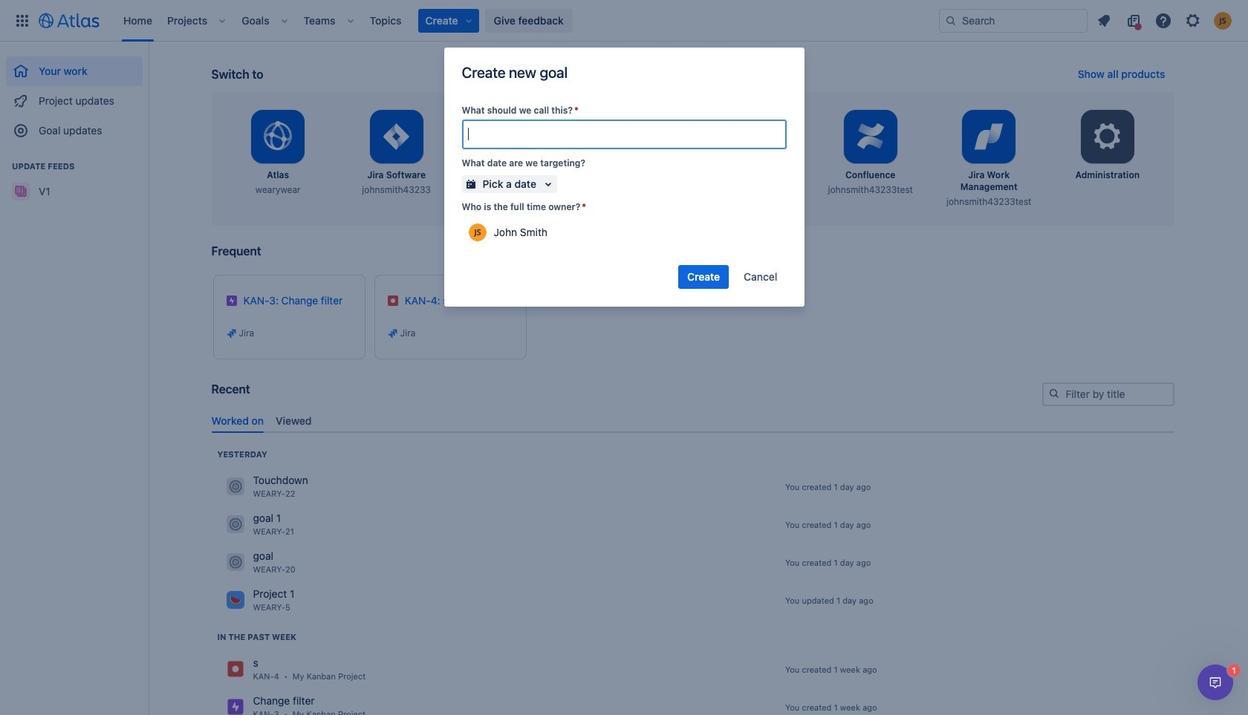 Task type: describe. For each thing, give the bounding box(es) containing it.
settings image
[[1090, 119, 1126, 155]]

search image
[[945, 14, 957, 26]]

2 townsquare image from the top
[[226, 516, 244, 534]]

1 group from the top
[[6, 42, 143, 150]]

top element
[[9, 0, 939, 41]]

search image
[[1048, 388, 1060, 400]]

2 group from the top
[[6, 146, 143, 211]]

2 jira image from the top
[[226, 699, 244, 716]]

1 heading from the top
[[217, 449, 267, 461]]

townsquare image
[[226, 554, 244, 572]]



Task type: locate. For each thing, give the bounding box(es) containing it.
dialog
[[1198, 665, 1234, 701]]

2 heading from the top
[[217, 632, 296, 643]]

help image
[[1155, 12, 1173, 29]]

2 jira image from the left
[[387, 328, 399, 340]]

1 townsquare image from the top
[[226, 478, 244, 496]]

group
[[6, 42, 143, 150], [6, 146, 143, 211]]

1 jira image from the left
[[226, 328, 237, 340]]

jira image
[[226, 328, 237, 340], [387, 328, 399, 340]]

Filter by title field
[[1044, 384, 1173, 405]]

1 horizontal spatial jira image
[[387, 328, 399, 340]]

0 vertical spatial heading
[[217, 449, 267, 461]]

Search field
[[939, 9, 1088, 32]]

1 horizontal spatial jira image
[[387, 328, 399, 340]]

1 vertical spatial jira image
[[226, 699, 244, 716]]

jira image
[[226, 661, 244, 679], [226, 699, 244, 716]]

0 horizontal spatial jira image
[[226, 328, 237, 340]]

townsquare image
[[226, 478, 244, 496], [226, 516, 244, 534], [226, 592, 244, 610]]

2 vertical spatial townsquare image
[[226, 592, 244, 610]]

1 vertical spatial townsquare image
[[226, 516, 244, 534]]

1 jira image from the top
[[226, 661, 244, 679]]

None field
[[463, 121, 785, 148]]

0 vertical spatial jira image
[[226, 661, 244, 679]]

1 vertical spatial heading
[[217, 632, 296, 643]]

tab list
[[205, 408, 1180, 433]]

jira image
[[226, 328, 237, 340], [387, 328, 399, 340]]

None search field
[[939, 9, 1088, 32]]

banner
[[0, 0, 1248, 42]]

heading
[[217, 449, 267, 461], [217, 632, 296, 643]]

2 jira image from the left
[[387, 328, 399, 340]]

0 horizontal spatial jira image
[[226, 328, 237, 340]]

3 townsquare image from the top
[[226, 592, 244, 610]]

1 jira image from the left
[[226, 328, 237, 340]]

0 vertical spatial townsquare image
[[226, 478, 244, 496]]



Task type: vqa. For each thing, say whether or not it's contained in the screenshot.
Account image
no



